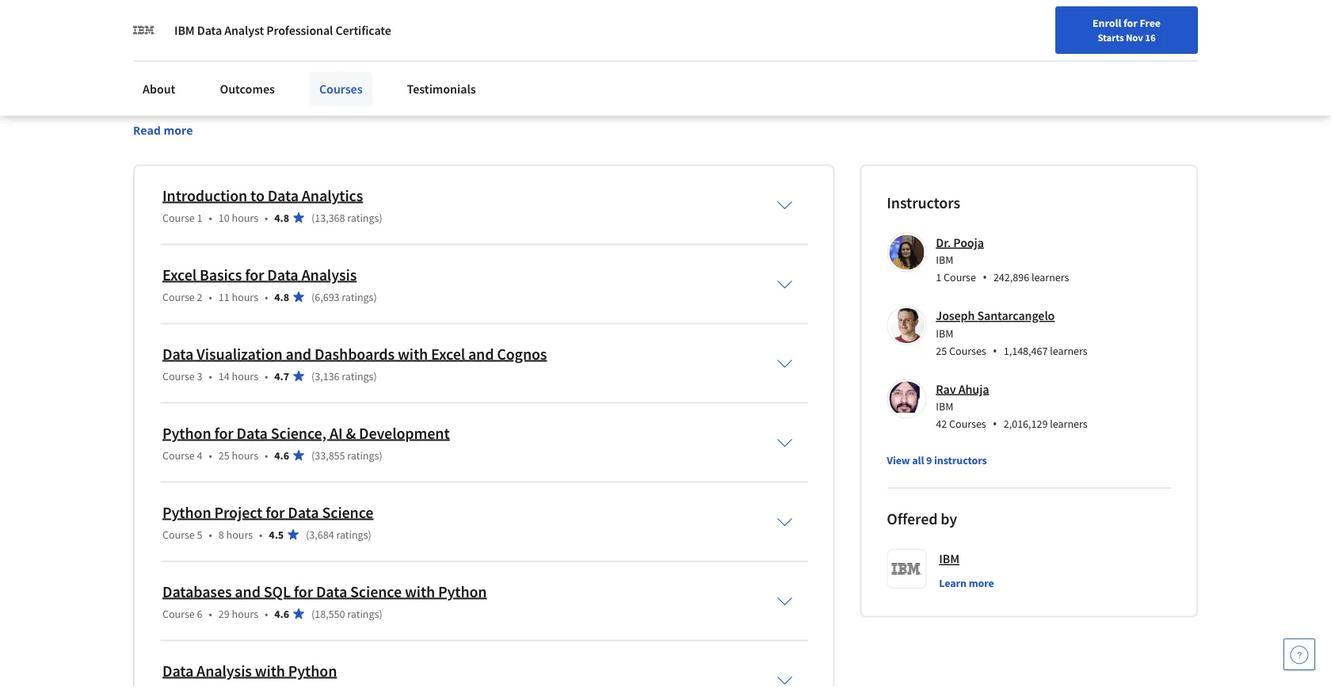 Task type: describe. For each thing, give the bounding box(es) containing it.
professional certificate - 9 course series
[[133, 13, 507, 40]]

all
[[912, 453, 924, 467]]

data
[[386, 61, 411, 77]]

santarcangelo
[[977, 308, 1055, 324]]

• inside the "rav ahuja ibm 42 courses • 2,016,129 learners"
[[993, 415, 997, 432]]

-
[[357, 13, 364, 40]]

4.7
[[274, 369, 289, 383]]

( for science
[[306, 527, 309, 542]]

in inside . in this program, you'll learn in-demand skills like python, excel, and sql to get job-ready in as little as 4 months. no prior experience or degree needed.
[[342, 80, 352, 96]]

16
[[1145, 31, 1156, 44]]

introduction
[[162, 185, 247, 205]]

hours for and
[[232, 606, 258, 621]]

months.
[[419, 80, 463, 96]]

about
[[143, 81, 175, 97]]

1 vertical spatial 4
[[197, 448, 203, 462]]

5
[[197, 527, 203, 542]]

databases and sql for data science with python link
[[162, 582, 487, 601]]

data down course 6 • 29 hours •
[[162, 661, 194, 681]]

for left a
[[177, 61, 192, 77]]

dr. pooja link
[[936, 234, 984, 250]]

show notifications image
[[1117, 20, 1136, 39]]

python project for data science link
[[162, 502, 373, 522]]

cognos
[[497, 344, 547, 364]]

hours for to
[[232, 210, 258, 225]]

( 13,368 ratings )
[[311, 210, 382, 225]]

instructors
[[934, 453, 987, 467]]

certificate up the field
[[335, 22, 391, 38]]

( for ai
[[311, 448, 315, 462]]

analyst
[[224, 22, 264, 38]]

ratings for ai
[[347, 448, 379, 462]]

1 horizontal spatial professional
[[266, 22, 333, 38]]

data visualization and dashboards with excel and cognos
[[162, 344, 547, 364]]

ibm up learn
[[939, 551, 960, 567]]

pooja
[[953, 234, 984, 250]]

ready
[[310, 80, 340, 96]]

course for introduction to data analytics
[[162, 210, 195, 225]]

0 horizontal spatial professional
[[133, 13, 250, 40]]

demand
[[631, 61, 675, 77]]

python for data science, ai & development
[[162, 423, 450, 443]]

for right basics
[[245, 265, 264, 284]]

job-
[[289, 80, 310, 96]]

for up ( 18,550 ratings )
[[294, 582, 313, 601]]

testimonials link
[[397, 71, 486, 106]]

course 6 • 29 hours •
[[162, 606, 268, 621]]

python for data science, ai & development link
[[162, 423, 450, 443]]

little
[[369, 80, 393, 96]]

• inside dr. pooja ibm 1 course • 242,896 learners
[[982, 269, 987, 286]]

4 inside . in this program, you'll learn in-demand skills like python, excel, and sql to get job-ready in as little as 4 months. no prior experience or degree needed.
[[410, 80, 416, 96]]

analytics
[[413, 61, 464, 77]]

ratings right 13,368 in the top left of the page
[[347, 210, 379, 225]]

data up course 4 • 25 hours •
[[237, 423, 268, 443]]

learners for santarcangelo
[[1050, 343, 1088, 358]]

introduction to data analytics link
[[162, 185, 363, 205]]

hours for project
[[226, 527, 253, 542]]

ahuja
[[959, 381, 989, 397]]

2 as from the left
[[396, 80, 407, 96]]

enroll for free starts nov 16
[[1093, 16, 1161, 44]]

offered
[[887, 509, 938, 529]]

1,148,467
[[1004, 343, 1048, 358]]

( down analytics
[[311, 210, 315, 225]]

25 for course
[[219, 448, 230, 462]]

29
[[219, 606, 230, 621]]

joseph santarcangelo ibm 25 courses • 1,148,467 learners
[[936, 308, 1088, 359]]

english button
[[999, 0, 1094, 52]]

learn more
[[939, 576, 994, 590]]

by
[[941, 509, 957, 529]]

basics
[[200, 265, 242, 284]]

joseph santarcangelo link
[[936, 308, 1055, 324]]

0 vertical spatial analysis
[[301, 265, 357, 284]]

more for read more
[[164, 122, 193, 137]]

dashboards
[[315, 344, 395, 364]]

about link
[[133, 71, 185, 106]]

0 horizontal spatial analysis
[[197, 661, 252, 681]]

• inside joseph santarcangelo ibm 25 courses • 1,148,467 learners
[[993, 342, 997, 359]]

data right basics
[[267, 265, 298, 284]]

more for learn more
[[969, 576, 994, 590]]

ibm for rav ahuja
[[936, 399, 954, 414]]

and up course 6 • 29 hours •
[[235, 582, 261, 601]]

hours for basics
[[232, 290, 258, 304]]

( 3,136 ratings )
[[311, 369, 377, 383]]

( 3,684 ratings )
[[306, 527, 371, 542]]

course
[[384, 13, 447, 40]]

. in this program, you'll learn in-demand skills like python, excel, and sql to get job-ready in as little as 4 months. no prior experience or degree needed.
[[133, 61, 728, 96]]

and up 4.7
[[286, 344, 311, 364]]

ibm data analyst professional certificate
[[174, 22, 391, 38]]

course for python for data science, ai & development
[[162, 448, 195, 462]]

starts
[[1098, 31, 1124, 44]]

help center image
[[1290, 645, 1309, 664]]

data analysis with python
[[162, 661, 337, 681]]

ibm right ibm icon
[[174, 22, 195, 38]]

hours for for
[[232, 448, 258, 462]]

in
[[470, 61, 480, 77]]

learn
[[588, 61, 615, 77]]

.
[[464, 61, 467, 77]]

data up course 3 • 14 hours •
[[162, 344, 194, 364]]

( 33,855 ratings )
[[311, 448, 382, 462]]

&
[[346, 423, 356, 443]]

nov
[[1126, 31, 1143, 44]]

data left analytics
[[268, 185, 299, 205]]

course 1 • 10 hours •
[[162, 210, 268, 225]]

8
[[219, 527, 224, 542]]

no
[[465, 80, 480, 96]]

this
[[482, 61, 502, 77]]

introduction to data analytics
[[162, 185, 363, 205]]

or
[[571, 80, 583, 96]]

course inside dr. pooja ibm 1 course • 242,896 learners
[[944, 270, 976, 284]]

dr. pooja ibm 1 course • 242,896 learners
[[936, 234, 1069, 286]]

course for data visualization and dashboards with excel and cognos
[[162, 369, 195, 383]]

1 vertical spatial with
[[405, 582, 435, 601]]

4.5
[[269, 527, 284, 542]]

course 2 • 11 hours •
[[162, 290, 268, 304]]

excel basics for data analysis
[[162, 265, 357, 284]]

science,
[[271, 423, 326, 443]]

experience
[[511, 80, 569, 96]]

learners for pooja
[[1032, 270, 1069, 284]]

course for python project for data science
[[162, 527, 195, 542]]

data up 18,550
[[316, 582, 347, 601]]

dr. pooja image
[[889, 235, 924, 270]]

read more
[[133, 122, 193, 137]]

for up course 4 • 25 hours •
[[214, 423, 233, 443]]

2,016,129
[[1004, 417, 1048, 431]]



Task type: vqa. For each thing, say whether or not it's contained in the screenshot.


Task type: locate. For each thing, give the bounding box(es) containing it.
courses right 42
[[949, 417, 986, 431]]

hours right 11
[[232, 290, 258, 304]]

ratings for with
[[342, 369, 374, 383]]

) right 18,550
[[379, 606, 382, 621]]

courses for joseph
[[949, 343, 986, 358]]

0 vertical spatial in
[[239, 61, 249, 77]]

4.6 for science,
[[274, 448, 289, 462]]

certificate up "prepare for a career in the high-growth field of data analytics"
[[255, 13, 353, 40]]

ratings for analysis
[[342, 290, 374, 304]]

learners right 1,148,467
[[1050, 343, 1088, 358]]

( for with
[[311, 369, 315, 383]]

outcomes link
[[210, 71, 284, 106]]

dr.
[[936, 234, 951, 250]]

0 horizontal spatial excel
[[162, 265, 197, 284]]

ibm inside the "rav ahuja ibm 42 courses • 2,016,129 learners"
[[936, 399, 954, 414]]

hours for visualization
[[232, 369, 258, 383]]

ibm down the dr.
[[936, 253, 954, 267]]

excel left cognos
[[431, 344, 465, 364]]

) for ai
[[379, 448, 382, 462]]

enroll
[[1093, 16, 1121, 30]]

18,550
[[315, 606, 345, 621]]

3,136
[[315, 369, 340, 383]]

1 vertical spatial analysis
[[197, 661, 252, 681]]

of
[[372, 61, 383, 77]]

databases
[[162, 582, 232, 601]]

career
[[204, 61, 237, 77]]

4.6 left 18,550
[[274, 606, 289, 621]]

learners inside dr. pooja ibm 1 course • 242,896 learners
[[1032, 270, 1069, 284]]

more right read
[[164, 122, 193, 137]]

ibm inside joseph santarcangelo ibm 25 courses • 1,148,467 learners
[[936, 326, 954, 340]]

sql down the 4.5
[[264, 582, 291, 601]]

ibm
[[174, 22, 195, 38], [936, 253, 954, 267], [936, 326, 954, 340], [936, 399, 954, 414], [939, 551, 960, 567]]

0 vertical spatial 4.6
[[274, 448, 289, 462]]

more inside button
[[969, 576, 994, 590]]

ibm down joseph
[[936, 326, 954, 340]]

0 vertical spatial more
[[164, 122, 193, 137]]

excel basics for data analysis link
[[162, 265, 357, 284]]

to left get
[[256, 80, 267, 96]]

rav
[[936, 381, 956, 397]]

course for databases and sql for data science with python
[[162, 606, 195, 621]]

14
[[219, 369, 230, 383]]

course 4 • 25 hours •
[[162, 448, 268, 462]]

ai
[[330, 423, 343, 443]]

4.6
[[274, 448, 289, 462], [274, 606, 289, 621]]

ibm for joseph santarcangelo
[[936, 326, 954, 340]]

1 horizontal spatial 4
[[410, 80, 416, 96]]

0 vertical spatial science
[[322, 502, 373, 522]]

in
[[239, 61, 249, 77], [342, 80, 352, 96]]

( 6,693 ratings )
[[311, 290, 377, 304]]

( down databases and sql for data science with python "link" at the left bottom of the page
[[311, 606, 315, 621]]

9 right all
[[926, 453, 932, 467]]

0 vertical spatial 4
[[410, 80, 416, 96]]

2 4.6 from the top
[[274, 606, 289, 621]]

and left cognos
[[468, 344, 494, 364]]

as
[[355, 80, 366, 96], [396, 80, 407, 96]]

0 vertical spatial excel
[[162, 265, 197, 284]]

ibm link
[[939, 549, 960, 568]]

for up nov in the top right of the page
[[1124, 16, 1138, 30]]

databases and sql for data science with python
[[162, 582, 487, 601]]

( down excel basics for data analysis at left top
[[311, 290, 315, 304]]

to
[[256, 80, 267, 96], [250, 185, 264, 205]]

ratings right 18,550
[[347, 606, 379, 621]]

learners inside the "rav ahuja ibm 42 courses • 2,016,129 learners"
[[1050, 417, 1088, 431]]

) down the data visualization and dashboards with excel and cognos
[[374, 369, 377, 383]]

1 horizontal spatial excel
[[431, 344, 465, 364]]

testimonials
[[407, 81, 476, 97]]

and down career
[[209, 80, 230, 96]]

for up the 4.5
[[266, 502, 285, 522]]

1 vertical spatial 9
[[926, 453, 932, 467]]

0 vertical spatial to
[[256, 80, 267, 96]]

courses inside the "rav ahuja ibm 42 courses • 2,016,129 learners"
[[949, 417, 986, 431]]

1 horizontal spatial more
[[969, 576, 994, 590]]

prior
[[483, 80, 509, 96]]

( down python for data science, ai & development link
[[311, 448, 315, 462]]

0 vertical spatial 25
[[936, 343, 947, 358]]

4.6 for for
[[274, 606, 289, 621]]

sql down the
[[232, 80, 254, 96]]

) right 3,684
[[368, 527, 371, 542]]

data visualization and dashboards with excel and cognos link
[[162, 344, 547, 364]]

hours right 29
[[232, 606, 258, 621]]

outcomes
[[220, 81, 275, 97]]

9 inside 'button'
[[926, 453, 932, 467]]

sql inside . in this program, you'll learn in-demand skills like python, excel, and sql to get job-ready in as little as 4 months. no prior experience or degree needed.
[[232, 80, 254, 96]]

1 vertical spatial to
[[250, 185, 264, 205]]

2
[[197, 290, 203, 304]]

hours right 8
[[226, 527, 253, 542]]

1 vertical spatial learners
[[1050, 343, 1088, 358]]

4.8
[[274, 210, 289, 225], [274, 290, 289, 304]]

ratings right 6,693
[[342, 290, 374, 304]]

( 18,550 ratings )
[[311, 606, 382, 621]]

professional up a
[[133, 13, 250, 40]]

1 horizontal spatial analysis
[[301, 265, 357, 284]]

1 as from the left
[[355, 80, 366, 96]]

) down the development
[[379, 448, 382, 462]]

25 up "project"
[[219, 448, 230, 462]]

courses link
[[310, 71, 372, 106]]

1 horizontal spatial as
[[396, 80, 407, 96]]

course 5 • 8 hours •
[[162, 527, 263, 542]]

offered by
[[887, 509, 957, 529]]

) for analysis
[[374, 290, 377, 304]]

1 horizontal spatial 1
[[936, 270, 942, 284]]

1 down the dr.
[[936, 270, 942, 284]]

2 4.8 from the top
[[274, 290, 289, 304]]

you'll
[[556, 61, 585, 77]]

rav ahuja image
[[889, 381, 924, 416]]

4.8 for for
[[274, 290, 289, 304]]

as down data
[[396, 80, 407, 96]]

rav ahuja ibm 42 courses • 2,016,129 learners
[[936, 381, 1088, 432]]

33,855
[[315, 448, 345, 462]]

6
[[197, 606, 203, 621]]

( for analysis
[[311, 290, 315, 304]]

1 vertical spatial courses
[[949, 343, 986, 358]]

ibm down the rav
[[936, 399, 954, 414]]

free
[[1140, 16, 1161, 30]]

1 horizontal spatial sql
[[264, 582, 291, 601]]

4.8 for data
[[274, 210, 289, 225]]

1 vertical spatial excel
[[431, 344, 465, 364]]

more inside button
[[164, 122, 193, 137]]

field
[[344, 61, 369, 77]]

0 horizontal spatial 25
[[219, 448, 230, 462]]

hours right '14'
[[232, 369, 258, 383]]

view all 9 instructors button
[[887, 452, 987, 468]]

)
[[379, 210, 382, 225], [374, 290, 377, 304], [374, 369, 377, 383], [379, 448, 382, 462], [368, 527, 371, 542], [379, 606, 382, 621]]

analysis
[[301, 265, 357, 284], [197, 661, 252, 681]]

1 horizontal spatial 9
[[926, 453, 932, 467]]

25 for joseph
[[936, 343, 947, 358]]

to inside . in this program, you'll learn in-demand skills like python, excel, and sql to get job-ready in as little as 4 months. no prior experience or degree needed.
[[256, 80, 267, 96]]

hours right 10
[[232, 210, 258, 225]]

1 inside dr. pooja ibm 1 course • 242,896 learners
[[936, 270, 942, 284]]

1 horizontal spatial 25
[[936, 343, 947, 358]]

25 inside joseph santarcangelo ibm 25 courses • 1,148,467 learners
[[936, 343, 947, 358]]

program,
[[505, 61, 553, 77]]

1 vertical spatial 25
[[219, 448, 230, 462]]

needed.
[[624, 80, 667, 96]]

11
[[219, 290, 230, 304]]

1 4.8 from the top
[[274, 210, 289, 225]]

) for data
[[379, 606, 382, 621]]

analysis down 29
[[197, 661, 252, 681]]

4.8 down excel basics for data analysis at left top
[[274, 290, 289, 304]]

excel left basics
[[162, 265, 197, 284]]

) for science
[[368, 527, 371, 542]]

data left analyst
[[197, 22, 222, 38]]

course 3 • 14 hours •
[[162, 369, 268, 383]]

1 horizontal spatial in
[[342, 80, 352, 96]]

) right 13,368 in the top left of the page
[[379, 210, 382, 225]]

4.6 down science,
[[274, 448, 289, 462]]

25 down joseph
[[936, 343, 947, 358]]

hours up "project"
[[232, 448, 258, 462]]

ratings down &
[[347, 448, 379, 462]]

1 down introduction
[[197, 210, 203, 225]]

joseph santarcangelo image
[[889, 308, 924, 343]]

sql
[[232, 80, 254, 96], [264, 582, 291, 601]]

read
[[133, 122, 161, 137]]

python,
[[133, 80, 174, 96]]

ratings right 3,684
[[336, 527, 368, 542]]

the
[[252, 61, 269, 77]]

0 horizontal spatial as
[[355, 80, 366, 96]]

0 horizontal spatial sql
[[232, 80, 254, 96]]

0 vertical spatial 1
[[197, 210, 203, 225]]

ratings for science
[[336, 527, 368, 542]]

2 vertical spatial learners
[[1050, 417, 1088, 431]]

0 horizontal spatial 9
[[369, 13, 380, 40]]

0 horizontal spatial 1
[[197, 210, 203, 225]]

1 vertical spatial more
[[969, 576, 994, 590]]

python project for data science
[[162, 502, 373, 522]]

view all 9 instructors
[[887, 453, 987, 467]]

in left the
[[239, 61, 249, 77]]

ibm inside dr. pooja ibm 1 course • 242,896 learners
[[936, 253, 954, 267]]

and inside . in this program, you'll learn in-demand skills like python, excel, and sql to get job-ready in as little as 4 months. no prior experience or degree needed.
[[209, 80, 230, 96]]

english
[[1027, 18, 1066, 34]]

in-
[[617, 61, 631, 77]]

science up ( 18,550 ratings )
[[350, 582, 402, 601]]

in down the field
[[342, 80, 352, 96]]

to up course 1 • 10 hours •
[[250, 185, 264, 205]]

course for excel basics for data analysis
[[162, 290, 195, 304]]

project
[[214, 502, 262, 522]]

analysis up 6,693
[[301, 265, 357, 284]]

2 vertical spatial with
[[255, 661, 285, 681]]

1 vertical spatial 1
[[936, 270, 942, 284]]

ibm image
[[133, 19, 155, 41]]

(
[[311, 210, 315, 225], [311, 290, 315, 304], [311, 369, 315, 383], [311, 448, 315, 462], [306, 527, 309, 542], [311, 606, 315, 621]]

data analysis with python link
[[162, 661, 337, 681]]

growth
[[301, 61, 341, 77]]

more right learn
[[969, 576, 994, 590]]

0 vertical spatial with
[[398, 344, 428, 364]]

professional up "prepare for a career in the high-growth field of data analytics"
[[266, 22, 333, 38]]

None search field
[[226, 10, 606, 42]]

0 vertical spatial sql
[[232, 80, 254, 96]]

skills
[[678, 61, 704, 77]]

0 vertical spatial 9
[[369, 13, 380, 40]]

0 vertical spatial learners
[[1032, 270, 1069, 284]]

ratings for data
[[347, 606, 379, 621]]

as down the field
[[355, 80, 366, 96]]

prepare
[[133, 61, 175, 77]]

) for with
[[374, 369, 377, 383]]

0 horizontal spatial in
[[239, 61, 249, 77]]

1 vertical spatial science
[[350, 582, 402, 601]]

learners right "242,896"
[[1032, 270, 1069, 284]]

courses down joseph
[[949, 343, 986, 358]]

and
[[209, 80, 230, 96], [286, 344, 311, 364], [468, 344, 494, 364], [235, 582, 261, 601]]

learners right 2,016,129
[[1050, 417, 1088, 431]]

( right 4.7
[[311, 369, 315, 383]]

9 right -
[[369, 13, 380, 40]]

courses down the field
[[319, 81, 363, 97]]

0 vertical spatial 4.8
[[274, 210, 289, 225]]

2 vertical spatial courses
[[949, 417, 986, 431]]

ratings down the data visualization and dashboards with excel and cognos
[[342, 369, 374, 383]]

1 vertical spatial in
[[342, 80, 352, 96]]

science
[[322, 502, 373, 522], [350, 582, 402, 601]]

learners inside joseph santarcangelo ibm 25 courses • 1,148,467 learners
[[1050, 343, 1088, 358]]

view
[[887, 453, 910, 467]]

4
[[410, 80, 416, 96], [197, 448, 203, 462]]

prepare for a career in the high-growth field of data analytics
[[133, 61, 464, 77]]

1 vertical spatial 4.6
[[274, 606, 289, 621]]

3
[[197, 369, 203, 383]]

visualization
[[197, 344, 283, 364]]

for inside enroll for free starts nov 16
[[1124, 16, 1138, 30]]

ibm for dr. pooja
[[936, 253, 954, 267]]

0 horizontal spatial 4
[[197, 448, 203, 462]]

1 4.6 from the top
[[274, 448, 289, 462]]

1 vertical spatial 4.8
[[274, 290, 289, 304]]

courses for rav
[[949, 417, 986, 431]]

6,693
[[315, 290, 340, 304]]

science up ( 3,684 ratings )
[[322, 502, 373, 522]]

0 horizontal spatial more
[[164, 122, 193, 137]]

instructors
[[887, 192, 960, 212]]

) right 6,693
[[374, 290, 377, 304]]

•
[[209, 210, 212, 225], [265, 210, 268, 225], [982, 269, 987, 286], [209, 290, 212, 304], [265, 290, 268, 304], [993, 342, 997, 359], [209, 369, 212, 383], [265, 369, 268, 383], [993, 415, 997, 432], [209, 448, 212, 462], [265, 448, 268, 462], [209, 527, 212, 542], [259, 527, 263, 542], [209, 606, 212, 621], [265, 606, 268, 621]]

hours
[[232, 210, 258, 225], [232, 290, 258, 304], [232, 369, 258, 383], [232, 448, 258, 462], [226, 527, 253, 542], [232, 606, 258, 621]]

( right the 4.5
[[306, 527, 309, 542]]

high-
[[272, 61, 301, 77]]

learners for ahuja
[[1050, 417, 1088, 431]]

a
[[195, 61, 201, 77]]

data up 3,684
[[288, 502, 319, 522]]

0 vertical spatial courses
[[319, 81, 363, 97]]

25
[[936, 343, 947, 358], [219, 448, 230, 462]]

rav ahuja link
[[936, 381, 989, 397]]

courses inside joseph santarcangelo ibm 25 courses • 1,148,467 learners
[[949, 343, 986, 358]]

1 vertical spatial sql
[[264, 582, 291, 601]]

4.8 down "introduction to data analytics"
[[274, 210, 289, 225]]

( for data
[[311, 606, 315, 621]]



